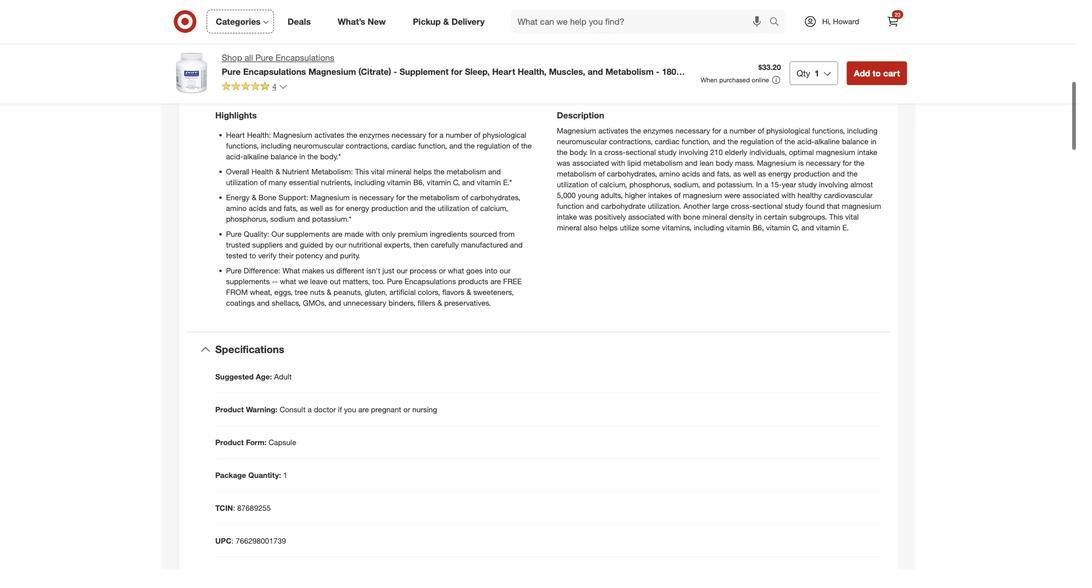 Task type: describe. For each thing, give the bounding box(es) containing it.
pure down shop
[[222, 66, 241, 77]]

& right nuts
[[327, 288, 332, 297]]

including up almost
[[847, 126, 878, 136]]

artificial
[[390, 288, 416, 297]]

encapsulations inside pure difference: what makes us different isn't just our process or what goes into our supplements -- what we leave out matters, too. pure encapsulations products are free from wheat, eggs, tree nuts & peanuts, gluten, artificial colors, flavors & sweeteners, coatings and shellacs, gmos, and unnecessary binders, fillers & preservatives.
[[405, 277, 456, 286]]

and inside shop all pure encapsulations pure encapsulations magnesium (citrate) - supplement for sleep, heart health, muscles, and metabolism - 180 capsules
[[588, 66, 603, 77]]

vitamin up ingredients
[[427, 178, 451, 187]]

0 vertical spatial magnesium
[[816, 148, 856, 157]]

pure down just
[[387, 277, 403, 286]]

1 vertical spatial involving
[[819, 180, 849, 189]]

contractions, inside heart health: magnesium activates the enzymes necessary for a number of physiological functions, including neuromuscular contractions, cardiac function, and the regulation of the acid-alkaline balance in the body.*
[[346, 141, 389, 151]]

including inside heart health: magnesium activates the enzymes necessary for a number of physiological functions, including neuromuscular contractions, cardiac function, and the regulation of the acid-alkaline balance in the body.*
[[261, 141, 291, 151]]

sodium
[[270, 215, 295, 224]]

warning:
[[246, 405, 278, 415]]

2 horizontal spatial associated
[[743, 191, 780, 200]]

potency
[[296, 251, 323, 261]]

acid- inside description magnesium activates the enzymes necessary for a number of physiological functions, including neuromuscular contractions, cardiac function, and the regulation of the acid-alkaline balance in the body. in a cross-sectional study involving 210 elderly individuals, optimal magnesium intake was associated with lipid metabolism and lean body mass. magnesium is necessary for the metabolism of carbohydrates, amino acids and fats, as well as energy production and the utilization of calcium, phosphorus, sodium, and potassium. in a 15-year study involving almost 5,000 young adults, higher intakes of magnesium were associated with healthy cardiovascular function and carbohydrate utilization. another large cross-sectional study found that magnesium intake was positively associated with bone mineral density in certain subgroups. this vital mineral also helps utilize some vitamins, including vitamin b6, vitamin c, and vitamin e.
[[798, 137, 815, 146]]

regulation inside description magnesium activates the enzymes necessary for a number of physiological functions, including neuromuscular contractions, cardiac function, and the regulation of the acid-alkaline balance in the body. in a cross-sectional study involving 210 elderly individuals, optimal magnesium intake was associated with lipid metabolism and lean body mass. magnesium is necessary for the metabolism of carbohydrates, amino acids and fats, as well as energy production and the utilization of calcium, phosphorus, sodium, and potassium. in a 15-year study involving almost 5,000 young adults, higher intakes of magnesium were associated with healthy cardiovascular function and carbohydrate utilization. another large cross-sectional study found that magnesium intake was positively associated with bone mineral density in certain subgroups. this vital mineral also helps utilize some vitamins, including vitamin b6, vitamin c, and vitamin e.
[[741, 137, 774, 146]]

necessary inside energy & bone support: magnesium is necessary for the metabolism of carbohydrates, amino acids and fats, as well as for energy production and the utilization of calcium, phosphorus, sodium and potassium.*
[[359, 193, 394, 202]]

1 vertical spatial magnesium
[[683, 191, 722, 200]]

too.
[[372, 277, 385, 286]]

2 horizontal spatial mineral
[[703, 212, 727, 222]]

necessary inside heart health: magnesium activates the enzymes necessary for a number of physiological functions, including neuromuscular contractions, cardiac function, and the regulation of the acid-alkaline balance in the body.*
[[392, 130, 427, 140]]

physiological inside heart health: magnesium activates the enzymes necessary for a number of physiological functions, including neuromuscular contractions, cardiac function, and the regulation of the acid-alkaline balance in the body.*
[[483, 130, 527, 140]]

large
[[713, 202, 729, 211]]

activates inside heart health: magnesium activates the enzymes necessary for a number of physiological functions, including neuromuscular contractions, cardiac function, and the regulation of the acid-alkaline balance in the body.*
[[315, 130, 345, 140]]

supplement
[[400, 66, 449, 77]]

about this item
[[494, 39, 584, 54]]

pure difference: what makes us different isn't just our process or what goes into our supplements -- what we leave out matters, too. pure encapsulations products are free from wheat, eggs, tree nuts & peanuts, gluten, artificial colors, flavors & sweeteners, coatings and shellacs, gmos, and unnecessary binders, fillers & preservatives.
[[226, 266, 522, 308]]

pickup
[[413, 16, 441, 27]]

neuromuscular inside heart health: magnesium activates the enzymes necessary for a number of physiological functions, including neuromuscular contractions, cardiac function, and the regulation of the acid-alkaline balance in the body.*
[[294, 141, 344, 151]]

utilization inside energy & bone support: magnesium is necessary for the metabolism of carbohydrates, amino acids and fats, as well as for energy production and the utilization of calcium, phosphorus, sodium and potassium.*
[[438, 204, 470, 213]]

utilize
[[620, 223, 639, 233]]

acid- inside heart health: magnesium activates the enzymes necessary for a number of physiological functions, including neuromuscular contractions, cardiac function, and the regulation of the acid-alkaline balance in the body.*
[[226, 152, 243, 161]]

flavors
[[442, 288, 465, 297]]

5,000
[[557, 191, 576, 200]]

energy & bone support: magnesium is necessary for the metabolism of carbohydrates, amino acids and fats, as well as for energy production and the utilization of calcium, phosphorus, sodium and potassium.*
[[226, 193, 521, 224]]

if
[[338, 405, 342, 415]]

production inside energy & bone support: magnesium is necessary for the metabolism of carbohydrates, amino acids and fats, as well as for energy production and the utilization of calcium, phosphorus, sodium and potassium.*
[[372, 204, 408, 213]]

process
[[410, 266, 437, 276]]

capsule
[[269, 438, 296, 448]]

vitamin up energy & bone support: magnesium is necessary for the metabolism of carbohydrates, amino acids and fats, as well as for energy production and the utilization of calcium, phosphorus, sodium and potassium.*
[[387, 178, 411, 187]]

1 horizontal spatial associated
[[628, 212, 665, 222]]

0 horizontal spatial involving
[[679, 148, 708, 157]]

vitamin left e.* on the top
[[477, 178, 501, 187]]

details
[[215, 83, 249, 95]]

experts,
[[384, 240, 412, 250]]

heart health: magnesium activates the enzymes necessary for a number of physiological functions, including neuromuscular contractions, cardiac function, and the regulation of the acid-alkaline balance in the body.*
[[226, 130, 532, 161]]

1 vertical spatial what
[[280, 277, 296, 286]]

2 vertical spatial study
[[785, 202, 804, 211]]

vitamins,
[[662, 223, 692, 233]]

as down individuals,
[[759, 169, 766, 179]]

isn't
[[366, 266, 380, 276]]

1 vertical spatial intake
[[557, 212, 577, 222]]

functions, inside description magnesium activates the enzymes necessary for a number of physiological functions, including neuromuscular contractions, cardiac function, and the regulation of the acid-alkaline balance in the body. in a cross-sectional study involving 210 elderly individuals, optimal magnesium intake was associated with lipid metabolism and lean body mass. magnesium is necessary for the metabolism of carbohydrates, amino acids and fats, as well as energy production and the utilization of calcium, phosphorus, sodium, and potassium. in a 15-year study involving almost 5,000 young adults, higher intakes of magnesium were associated with healthy cardiovascular function and carbohydrate utilization. another large cross-sectional study found that magnesium intake was positively associated with bone mineral density in certain subgroups. this vital mineral also helps utilize some vitamins, including vitamin b6, vitamin c, and vitamin e.
[[813, 126, 845, 136]]

: for tcin
[[233, 504, 235, 513]]

certain
[[764, 212, 788, 222]]

15-
[[771, 180, 782, 189]]

elderly
[[725, 148, 748, 157]]

or inside pure difference: what makes us different isn't just our process or what goes into our supplements -- what we leave out matters, too. pure encapsulations products are free from wheat, eggs, tree nuts & peanuts, gluten, artificial colors, flavors & sweeteners, coatings and shellacs, gmos, and unnecessary binders, fillers & preservatives.
[[439, 266, 446, 276]]

766298001739
[[236, 537, 286, 546]]

description magnesium activates the enzymes necessary for a number of physiological functions, including neuromuscular contractions, cardiac function, and the regulation of the acid-alkaline balance in the body. in a cross-sectional study involving 210 elderly individuals, optimal magnesium intake was associated with lipid metabolism and lean body mass. magnesium is necessary for the metabolism of carbohydrates, amino acids and fats, as well as energy production and the utilization of calcium, phosphorus, sodium, and potassium. in a 15-year study involving almost 5,000 young adults, higher intakes of magnesium were associated with healthy cardiovascular function and carbohydrate utilization. another large cross-sectional study found that magnesium intake was positively associated with bone mineral density in certain subgroups. this vital mineral also helps utilize some vitamins, including vitamin b6, vitamin c, and vitamin e.
[[557, 111, 882, 233]]

0 horizontal spatial associated
[[573, 159, 609, 168]]

cardiac inside description magnesium activates the enzymes necessary for a number of physiological functions, including neuromuscular contractions, cardiac function, and the regulation of the acid-alkaline balance in the body. in a cross-sectional study involving 210 elderly individuals, optimal magnesium intake was associated with lipid metabolism and lean body mass. magnesium is necessary for the metabolism of carbohydrates, amino acids and fats, as well as energy production and the utilization of calcium, phosphorus, sodium, and potassium. in a 15-year study involving almost 5,000 young adults, higher intakes of magnesium were associated with healthy cardiovascular function and carbohydrate utilization. another large cross-sectional study found that magnesium intake was positively associated with bone mineral density in certain subgroups. this vital mineral also helps utilize some vitamins, including vitamin b6, vitamin c, and vitamin e.
[[655, 137, 680, 146]]

helps inside description magnesium activates the enzymes necessary for a number of physiological functions, including neuromuscular contractions, cardiac function, and the regulation of the acid-alkaline balance in the body. in a cross-sectional study involving 210 elderly individuals, optimal magnesium intake was associated with lipid metabolism and lean body mass. magnesium is necessary for the metabolism of carbohydrates, amino acids and fats, as well as energy production and the utilization of calcium, phosphorus, sodium, and potassium. in a 15-year study involving almost 5,000 young adults, higher intakes of magnesium were associated with healthy cardiovascular function and carbohydrate utilization. another large cross-sectional study found that magnesium intake was positively associated with bone mineral density in certain subgroups. this vital mineral also helps utilize some vitamins, including vitamin b6, vitamin c, and vitamin e.
[[600, 223, 618, 233]]

product for product form: capsule
[[215, 438, 244, 448]]

carefully
[[431, 240, 459, 250]]

e.*
[[503, 178, 512, 187]]

function, inside heart health: magnesium activates the enzymes necessary for a number of physiological functions, including neuromuscular contractions, cardiac function, and the regulation of the acid-alkaline balance in the body.*
[[418, 141, 447, 151]]

0 vertical spatial was
[[557, 159, 570, 168]]

well inside energy & bone support: magnesium is necessary for the metabolism of carbohydrates, amino acids and fats, as well as for energy production and the utilization of calcium, phosphorus, sodium and potassium.*
[[310, 204, 323, 213]]

What can we help you find? suggestions appear below search field
[[511, 10, 772, 33]]

products
[[458, 277, 489, 286]]

with up the vitamins,
[[667, 212, 681, 222]]

2 vertical spatial magnesium
[[842, 202, 882, 211]]

4
[[272, 82, 277, 91]]

sweeteners,
[[473, 288, 514, 297]]

a inside heart health: magnesium activates the enzymes necessary for a number of physiological functions, including neuromuscular contractions, cardiac function, and the regulation of the acid-alkaline balance in the body.*
[[440, 130, 444, 140]]

vital inside description magnesium activates the enzymes necessary for a number of physiological functions, including neuromuscular contractions, cardiac function, and the regulation of the acid-alkaline balance in the body. in a cross-sectional study involving 210 elderly individuals, optimal magnesium intake was associated with lipid metabolism and lean body mass. magnesium is necessary for the metabolism of carbohydrates, amino acids and fats, as well as energy production and the utilization of calcium, phosphorus, sodium, and potassium. in a 15-year study involving almost 5,000 young adults, higher intakes of magnesium were associated with healthy cardiovascular function and carbohydrate utilization. another large cross-sectional study found that magnesium intake was positively associated with bone mineral density in certain subgroups. this vital mineral also helps utilize some vitamins, including vitamin b6, vitamin c, and vitamin e.
[[846, 212, 859, 222]]

nursing
[[412, 405, 437, 415]]

all
[[245, 53, 253, 63]]

1 vertical spatial sectional
[[753, 202, 783, 211]]

new
[[368, 16, 386, 27]]

form:
[[246, 438, 267, 448]]

details button
[[187, 72, 890, 106]]

hi, howard
[[823, 17, 859, 26]]

1 vertical spatial study
[[799, 180, 817, 189]]

balance inside heart health: magnesium activates the enzymes necessary for a number of physiological functions, including neuromuscular contractions, cardiac function, and the regulation of the acid-alkaline balance in the body.*
[[271, 152, 297, 161]]

doctor
[[314, 405, 336, 415]]

what's new link
[[329, 10, 400, 33]]

metabolism inside energy & bone support: magnesium is necessary for the metabolism of carbohydrates, amino acids and fats, as well as for energy production and the utilization of calcium, phosphorus, sodium and potassium.*
[[420, 193, 460, 202]]

0 vertical spatial encapsulations
[[276, 53, 334, 63]]

specifications
[[215, 344, 284, 356]]

1 horizontal spatial our
[[397, 266, 408, 276]]

1 vertical spatial was
[[579, 212, 593, 222]]

categories link
[[207, 10, 274, 33]]

health:
[[247, 130, 271, 140]]

vitamin down density
[[727, 223, 751, 233]]

online
[[752, 76, 769, 84]]

magnesium down individuals,
[[757, 159, 797, 168]]

health,
[[518, 66, 547, 77]]

2 vertical spatial in
[[756, 212, 762, 222]]

when purchased online
[[701, 76, 769, 84]]

deals link
[[279, 10, 324, 33]]

$33.20
[[759, 63, 781, 72]]

with down the year
[[782, 191, 796, 200]]

utilization inside overall health & nutrient metabolism: this vital mineral helps the metabolism and utilization of many essential nutrients, including vitamin b6, vitamin c, and vitamin e.*
[[226, 178, 258, 187]]

alkaline inside description magnesium activates the enzymes necessary for a number of physiological functions, including neuromuscular contractions, cardiac function, and the regulation of the acid-alkaline balance in the body. in a cross-sectional study involving 210 elderly individuals, optimal magnesium intake was associated with lipid metabolism and lean body mass. magnesium is necessary for the metabolism of carbohydrates, amino acids and fats, as well as energy production and the utilization of calcium, phosphorus, sodium, and potassium. in a 15-year study involving almost 5,000 young adults, higher intakes of magnesium were associated with healthy cardiovascular function and carbohydrate utilization. another large cross-sectional study found that magnesium intake was positively associated with bone mineral density in certain subgroups. this vital mineral also helps utilize some vitamins, including vitamin b6, vitamin c, and vitamin e.
[[815, 137, 840, 146]]

amino inside description magnesium activates the enzymes necessary for a number of physiological functions, including neuromuscular contractions, cardiac function, and the regulation of the acid-alkaline balance in the body. in a cross-sectional study involving 210 elderly individuals, optimal magnesium intake was associated with lipid metabolism and lean body mass. magnesium is necessary for the metabolism of carbohydrates, amino acids and fats, as well as energy production and the utilization of calcium, phosphorus, sodium, and potassium. in a 15-year study involving almost 5,000 young adults, higher intakes of magnesium were associated with healthy cardiovascular function and carbohydrate utilization. another large cross-sectional study found that magnesium intake was positively associated with bone mineral density in certain subgroups. this vital mineral also helps utilize some vitamins, including vitamin b6, vitamin c, and vitamin e.
[[660, 169, 680, 179]]

mass.
[[735, 159, 755, 168]]

with left lipid
[[611, 159, 625, 168]]

pure down "tested"
[[226, 266, 242, 276]]

body.
[[570, 148, 588, 157]]

cart
[[884, 68, 900, 78]]

their
[[279, 251, 294, 261]]

pure quality: our supplements are made with only premium ingredients sourced from trusted suppliers and guided by our nutritional experts, then carefully manufactured and tested to verify their potency and purity.
[[226, 230, 523, 261]]

regulation inside heart health: magnesium activates the enzymes necessary for a number of physiological functions, including neuromuscular contractions, cardiac function, and the regulation of the acid-alkaline balance in the body.*
[[477, 141, 511, 151]]

made
[[345, 230, 364, 239]]

carbohydrate
[[601, 202, 646, 211]]

individuals,
[[750, 148, 787, 157]]

colors,
[[418, 288, 440, 297]]

87689255
[[237, 504, 271, 513]]

metabolism inside overall health & nutrient metabolism: this vital mineral helps the metabolism and utilization of many essential nutrients, including vitamin b6, vitamin c, and vitamin e.*
[[447, 167, 486, 177]]

0 vertical spatial in
[[871, 137, 877, 146]]

supplements inside pure difference: what makes us different isn't just our process or what goes into our supplements -- what we leave out matters, too. pure encapsulations products are free from wheat, eggs, tree nuts & peanuts, gluten, artificial colors, flavors & sweeteners, coatings and shellacs, gmos, and unnecessary binders, fillers & preservatives.
[[226, 277, 270, 286]]

package
[[215, 471, 246, 480]]

add
[[854, 68, 871, 78]]

metabolism:
[[312, 167, 353, 177]]

muscles,
[[549, 66, 586, 77]]

& inside pickup & delivery link
[[443, 16, 449, 27]]

0 vertical spatial 1
[[815, 68, 820, 78]]

subgroups.
[[790, 212, 827, 222]]

year
[[782, 180, 796, 189]]

contractions, inside description magnesium activates the enzymes necessary for a number of physiological functions, including neuromuscular contractions, cardiac function, and the regulation of the acid-alkaline balance in the body. in a cross-sectional study involving 210 elderly individuals, optimal magnesium intake was associated with lipid metabolism and lean body mass. magnesium is necessary for the metabolism of carbohydrates, amino acids and fats, as well as energy production and the utilization of calcium, phosphorus, sodium, and potassium. in a 15-year study involving almost 5,000 young adults, higher intakes of magnesium were associated with healthy cardiovascular function and carbohydrate utilization. another large cross-sectional study found that magnesium intake was positively associated with bone mineral density in certain subgroups. this vital mineral also helps utilize some vitamins, including vitamin b6, vitamin c, and vitamin e.
[[609, 137, 653, 146]]

body.*
[[320, 152, 341, 161]]

potassium.*
[[312, 215, 352, 224]]

search
[[765, 17, 791, 28]]

supplements inside pure quality: our supplements are made with only premium ingredients sourced from trusted suppliers and guided by our nutritional experts, then carefully manufactured and tested to verify their potency and purity.
[[286, 230, 330, 239]]

& inside energy & bone support: magnesium is necessary for the metabolism of carbohydrates, amino acids and fats, as well as for energy production and the utilization of calcium, phosphorus, sodium and potassium.*
[[252, 193, 257, 202]]

item
[[558, 39, 584, 54]]

peanuts,
[[334, 288, 363, 297]]

23 link
[[882, 10, 905, 33]]

our
[[272, 230, 284, 239]]

1 vertical spatial or
[[404, 405, 410, 415]]

pure right all
[[256, 53, 273, 63]]

quantity:
[[248, 471, 281, 480]]

trusted
[[226, 240, 250, 250]]

enzymes inside description magnesium activates the enzymes necessary for a number of physiological functions, including neuromuscular contractions, cardiac function, and the regulation of the acid-alkaline balance in the body. in a cross-sectional study involving 210 elderly individuals, optimal magnesium intake was associated with lipid metabolism and lean body mass. magnesium is necessary for the metabolism of carbohydrates, amino acids and fats, as well as energy production and the utilization of calcium, phosphorus, sodium, and potassium. in a 15-year study involving almost 5,000 young adults, higher intakes of magnesium were associated with healthy cardiovascular function and carbohydrate utilization. another large cross-sectional study found that magnesium intake was positively associated with bone mineral density in certain subgroups. this vital mineral also helps utilize some vitamins, including vitamin b6, vitamin c, and vitamin e.
[[643, 126, 674, 136]]

coatings
[[226, 299, 255, 308]]

c, inside overall health & nutrient metabolism: this vital mineral helps the metabolism and utilization of many essential nutrients, including vitamin b6, vitamin c, and vitamin e.*
[[453, 178, 460, 187]]

alkaline inside heart health: magnesium activates the enzymes necessary for a number of physiological functions, including neuromuscular contractions, cardiac function, and the regulation of the acid-alkaline balance in the body.*
[[243, 152, 269, 161]]

mineral inside overall health & nutrient metabolism: this vital mineral helps the metabolism and utilization of many essential nutrients, including vitamin b6, vitamin c, and vitamin e.*
[[387, 167, 412, 177]]

carbohydrates, inside description magnesium activates the enzymes necessary for a number of physiological functions, including neuromuscular contractions, cardiac function, and the regulation of the acid-alkaline balance in the body. in a cross-sectional study involving 210 elderly individuals, optimal magnesium intake was associated with lipid metabolism and lean body mass. magnesium is necessary for the metabolism of carbohydrates, amino acids and fats, as well as energy production and the utilization of calcium, phosphorus, sodium, and potassium. in a 15-year study involving almost 5,000 young adults, higher intakes of magnesium were associated with healthy cardiovascular function and carbohydrate utilization. another large cross-sectional study found that magnesium intake was positively associated with bone mineral density in certain subgroups. this vital mineral also helps utilize some vitamins, including vitamin b6, vitamin c, and vitamin e.
[[607, 169, 657, 179]]

210
[[710, 148, 723, 157]]

0 horizontal spatial cross-
[[605, 148, 626, 157]]

0 vertical spatial intake
[[858, 148, 878, 157]]

package quantity: 1
[[215, 471, 287, 480]]

1 horizontal spatial mineral
[[557, 223, 582, 233]]

bone
[[683, 212, 701, 222]]

0 vertical spatial study
[[658, 148, 677, 157]]

1 horizontal spatial cross-
[[731, 202, 753, 211]]

functions, inside heart health: magnesium activates the enzymes necessary for a number of physiological functions, including neuromuscular contractions, cardiac function, and the regulation of the acid-alkaline balance in the body.*
[[226, 141, 259, 151]]

of inside overall health & nutrient metabolism: this vital mineral helps the metabolism and utilization of many essential nutrients, including vitamin b6, vitamin c, and vitamin e.*
[[260, 178, 267, 187]]

function, inside description magnesium activates the enzymes necessary for a number of physiological functions, including neuromuscular contractions, cardiac function, and the regulation of the acid-alkaline balance in the body. in a cross-sectional study involving 210 elderly individuals, optimal magnesium intake was associated with lipid metabolism and lean body mass. magnesium is necessary for the metabolism of carbohydrates, amino acids and fats, as well as energy production and the utilization of calcium, phosphorus, sodium, and potassium. in a 15-year study involving almost 5,000 young adults, higher intakes of magnesium were associated with healthy cardiovascular function and carbohydrate utilization. another large cross-sectional study found that magnesium intake was positively associated with bone mineral density in certain subgroups. this vital mineral also helps utilize some vitamins, including vitamin b6, vitamin c, and vitamin e.
[[682, 137, 711, 146]]

as down support:
[[300, 204, 308, 213]]

energy inside energy & bone support: magnesium is necessary for the metabolism of carbohydrates, amino acids and fats, as well as for energy production and the utilization of calcium, phosphorus, sodium and potassium.*
[[346, 204, 369, 213]]

energy
[[226, 193, 250, 202]]

manufactured
[[461, 240, 508, 250]]

23
[[895, 11, 901, 18]]

vitamin down certain
[[766, 223, 791, 233]]

product for product warning: consult a doctor if you are pregnant or nursing
[[215, 405, 244, 415]]

number inside description magnesium activates the enzymes necessary for a number of physiological functions, including neuromuscular contractions, cardiac function, and the regulation of the acid-alkaline balance in the body. in a cross-sectional study involving 210 elderly individuals, optimal magnesium intake was associated with lipid metabolism and lean body mass. magnesium is necessary for the metabolism of carbohydrates, amino acids and fats, as well as energy production and the utilization of calcium, phosphorus, sodium, and potassium. in a 15-year study involving almost 5,000 young adults, higher intakes of magnesium were associated with healthy cardiovascular function and carbohydrate utilization. another large cross-sectional study found that magnesium intake was positively associated with bone mineral density in certain subgroups. this vital mineral also helps utilize some vitamins, including vitamin b6, vitamin c, and vitamin e.
[[730, 126, 756, 136]]

fats, inside description magnesium activates the enzymes necessary for a number of physiological functions, including neuromuscular contractions, cardiac function, and the regulation of the acid-alkaline balance in the body. in a cross-sectional study involving 210 elderly individuals, optimal magnesium intake was associated with lipid metabolism and lean body mass. magnesium is necessary for the metabolism of carbohydrates, amino acids and fats, as well as energy production and the utilization of calcium, phosphorus, sodium, and potassium. in a 15-year study involving almost 5,000 young adults, higher intakes of magnesium were associated with healthy cardiovascular function and carbohydrate utilization. another large cross-sectional study found that magnesium intake was positively associated with bone mineral density in certain subgroups. this vital mineral also helps utilize some vitamins, including vitamin b6, vitamin c, and vitamin e.
[[717, 169, 731, 179]]

overall
[[226, 167, 249, 177]]

0 horizontal spatial in
[[590, 148, 596, 157]]

acids inside description magnesium activates the enzymes necessary for a number of physiological functions, including neuromuscular contractions, cardiac function, and the regulation of the acid-alkaline balance in the body. in a cross-sectional study involving 210 elderly individuals, optimal magnesium intake was associated with lipid metabolism and lean body mass. magnesium is necessary for the metabolism of carbohydrates, amino acids and fats, as well as energy production and the utilization of calcium, phosphorus, sodium, and potassium. in a 15-year study involving almost 5,000 young adults, higher intakes of magnesium were associated with healthy cardiovascular function and carbohydrate utilization. another large cross-sectional study found that magnesium intake was positively associated with bone mineral density in certain subgroups. this vital mineral also helps utilize some vitamins, including vitamin b6, vitamin c, and vitamin e.
[[682, 169, 700, 179]]

image gallery element
[[170, 0, 526, 16]]



Task type: locate. For each thing, give the bounding box(es) containing it.
& left bone
[[252, 193, 257, 202]]

was
[[557, 159, 570, 168], [579, 212, 593, 222]]

1 horizontal spatial neuromuscular
[[557, 137, 607, 146]]

add to cart button
[[847, 61, 907, 85]]

verify
[[258, 251, 277, 261]]

energy
[[769, 169, 792, 179], [346, 204, 369, 213]]

study up subgroups.
[[785, 202, 804, 211]]

magnesium
[[309, 66, 356, 77], [557, 126, 596, 136], [273, 130, 312, 140], [757, 159, 797, 168], [311, 193, 350, 202]]

production inside description magnesium activates the enzymes necessary for a number of physiological functions, including neuromuscular contractions, cardiac function, and the regulation of the acid-alkaline balance in the body. in a cross-sectional study involving 210 elderly individuals, optimal magnesium intake was associated with lipid metabolism and lean body mass. magnesium is necessary for the metabolism of carbohydrates, amino acids and fats, as well as energy production and the utilization of calcium, phosphorus, sodium, and potassium. in a 15-year study involving almost 5,000 young adults, higher intakes of magnesium were associated with healthy cardiovascular function and carbohydrate utilization. another large cross-sectional study found that magnesium intake was positively associated with bone mineral density in certain subgroups. this vital mineral also helps utilize some vitamins, including vitamin b6, vitamin c, and vitamin e.
[[794, 169, 830, 179]]

fats, inside energy & bone support: magnesium is necessary for the metabolism of carbohydrates, amino acids and fats, as well as for energy production and the utilization of calcium, phosphorus, sodium and potassium.*
[[284, 204, 298, 213]]

1 vertical spatial supplements
[[226, 277, 270, 286]]

with up nutritional
[[366, 230, 380, 239]]

1 vertical spatial functions,
[[226, 141, 259, 151]]

leave
[[310, 277, 328, 286]]

activates inside description magnesium activates the enzymes necessary for a number of physiological functions, including neuromuscular contractions, cardiac function, and the regulation of the acid-alkaline balance in the body. in a cross-sectional study involving 210 elderly individuals, optimal magnesium intake was associated with lipid metabolism and lean body mass. magnesium is necessary for the metabolism of carbohydrates, amino acids and fats, as well as energy production and the utilization of calcium, phosphorus, sodium, and potassium. in a 15-year study involving almost 5,000 young adults, higher intakes of magnesium were associated with healthy cardiovascular function and carbohydrate utilization. another large cross-sectional study found that magnesium intake was positively associated with bone mineral density in certain subgroups. this vital mineral also helps utilize some vitamins, including vitamin b6, vitamin c, and vitamin e.
[[599, 126, 629, 136]]

: left 87689255
[[233, 504, 235, 513]]

neuromuscular inside description magnesium activates the enzymes necessary for a number of physiological functions, including neuromuscular contractions, cardiac function, and the regulation of the acid-alkaline balance in the body. in a cross-sectional study involving 210 elderly individuals, optimal magnesium intake was associated with lipid metabolism and lean body mass. magnesium is necessary for the metabolism of carbohydrates, amino acids and fats, as well as energy production and the utilization of calcium, phosphorus, sodium, and potassium. in a 15-year study involving almost 5,000 young adults, higher intakes of magnesium were associated with healthy cardiovascular function and carbohydrate utilization. another large cross-sectional study found that magnesium intake was positively associated with bone mineral density in certain subgroups. this vital mineral also helps utilize some vitamins, including vitamin b6, vitamin c, and vitamin e.
[[557, 137, 607, 146]]

neuromuscular
[[557, 137, 607, 146], [294, 141, 344, 151]]

highlights
[[215, 111, 257, 121]]

cross-
[[605, 148, 626, 157], [731, 202, 753, 211]]

support:
[[279, 193, 308, 202]]

product left warning:
[[215, 405, 244, 415]]

upc : 766298001739
[[215, 537, 286, 546]]

study up healthy on the right
[[799, 180, 817, 189]]

1 vertical spatial encapsulations
[[243, 66, 306, 77]]

intake down function
[[557, 212, 577, 222]]

vital down heart health: magnesium activates the enzymes necessary for a number of physiological functions, including neuromuscular contractions, cardiac function, and the regulation of the acid-alkaline balance in the body.*
[[371, 167, 385, 177]]

associated down "body."
[[573, 159, 609, 168]]

acids up the sodium,
[[682, 169, 700, 179]]

in up nutrient
[[299, 152, 305, 161]]

magnesium right health:
[[273, 130, 312, 140]]

difference:
[[244, 266, 280, 276]]

product
[[215, 405, 244, 415], [215, 438, 244, 448]]

description
[[557, 111, 605, 121]]

contractions, up lipid
[[609, 137, 653, 146]]

as
[[734, 169, 741, 179], [759, 169, 766, 179], [300, 204, 308, 213], [325, 204, 333, 213]]

0 vertical spatial what
[[448, 266, 464, 276]]

are
[[332, 230, 343, 239], [491, 277, 501, 286], [358, 405, 369, 415]]

carbohydrates, down lipid
[[607, 169, 657, 179]]

1 horizontal spatial cardiac
[[655, 137, 680, 146]]

into
[[485, 266, 498, 276]]

2 vertical spatial mineral
[[557, 223, 582, 233]]

binders,
[[389, 299, 416, 308]]

contractions, up overall health & nutrient metabolism: this vital mineral helps the metabolism and utilization of many essential nutrients, including vitamin b6, vitamin c, and vitamin e.* on the top left of the page
[[346, 141, 389, 151]]

heart inside shop all pure encapsulations pure encapsulations magnesium (citrate) - supplement for sleep, heart health, muscles, and metabolism - 180 capsules
[[492, 66, 515, 77]]

: for upc
[[232, 537, 234, 546]]

hi,
[[823, 17, 831, 26]]

associated up some
[[628, 212, 665, 222]]

2 product from the top
[[215, 438, 244, 448]]

suggested
[[215, 372, 254, 382]]

you
[[344, 405, 356, 415]]

1 product from the top
[[215, 405, 244, 415]]

pure encapsulations magnesium (citrate) - supplement for sleep, heart health, muscles, and metabolism, 2 of 3 image
[[170, 0, 344, 13]]

sodium,
[[674, 180, 700, 189]]

adults,
[[601, 191, 623, 200]]

in up almost
[[871, 137, 877, 146]]

delivery
[[452, 16, 485, 27]]

well inside description magnesium activates the enzymes necessary for a number of physiological functions, including neuromuscular contractions, cardiac function, and the regulation of the acid-alkaline balance in the body. in a cross-sectional study involving 210 elderly individuals, optimal magnesium intake was associated with lipid metabolism and lean body mass. magnesium is necessary for the metabolism of carbohydrates, amino acids and fats, as well as energy production and the utilization of calcium, phosphorus, sodium, and potassium. in a 15-year study involving almost 5,000 young adults, higher intakes of magnesium were associated with healthy cardiovascular function and carbohydrate utilization. another large cross-sectional study found that magnesium intake was positively associated with bone mineral density in certain subgroups. this vital mineral also helps utilize some vitamins, including vitamin b6, vitamin c, and vitamin e.
[[743, 169, 757, 179]]

physiological up e.* on the top
[[483, 130, 527, 140]]

was down "body."
[[557, 159, 570, 168]]

c, left e.* on the top
[[453, 178, 460, 187]]

1 horizontal spatial intake
[[858, 148, 878, 157]]

from
[[499, 230, 515, 239]]

carbohydrates, inside energy & bone support: magnesium is necessary for the metabolism of carbohydrates, amino acids and fats, as well as for energy production and the utilization of calcium, phosphorus, sodium and potassium.*
[[470, 193, 521, 202]]

1 right qty
[[815, 68, 820, 78]]

number inside heart health: magnesium activates the enzymes necessary for a number of physiological functions, including neuromuscular contractions, cardiac function, and the regulation of the acid-alkaline balance in the body.*
[[446, 130, 472, 140]]

to
[[873, 68, 881, 78], [250, 251, 256, 261]]

in inside heart health: magnesium activates the enzymes necessary for a number of physiological functions, including neuromuscular contractions, cardiac function, and the regulation of the acid-alkaline balance in the body.*
[[299, 152, 305, 161]]

0 horizontal spatial regulation
[[477, 141, 511, 151]]

what left goes
[[448, 266, 464, 276]]

activates down description
[[599, 126, 629, 136]]

magnesium inside heart health: magnesium activates the enzymes necessary for a number of physiological functions, including neuromuscular contractions, cardiac function, and the regulation of the acid-alkaline balance in the body.*
[[273, 130, 312, 140]]

vitamin left e.
[[816, 223, 841, 233]]

makes
[[302, 266, 324, 276]]

magnesium up another
[[683, 191, 722, 200]]

cross- up density
[[731, 202, 753, 211]]

1 horizontal spatial in
[[756, 180, 763, 189]]

physiological inside description magnesium activates the enzymes necessary for a number of physiological functions, including neuromuscular contractions, cardiac function, and the regulation of the acid-alkaline balance in the body. in a cross-sectional study involving 210 elderly individuals, optimal magnesium intake was associated with lipid metabolism and lean body mass. magnesium is necessary for the metabolism of carbohydrates, amino acids and fats, as well as energy production and the utilization of calcium, phosphorus, sodium, and potassium. in a 15-year study involving almost 5,000 young adults, higher intakes of magnesium were associated with healthy cardiovascular function and carbohydrate utilization. another large cross-sectional study found that magnesium intake was positively associated with bone mineral density in certain subgroups. this vital mineral also helps utilize some vitamins, including vitamin b6, vitamin c, and vitamin e.
[[767, 126, 811, 136]]

intake up almost
[[858, 148, 878, 157]]

to right add
[[873, 68, 881, 78]]

necessary
[[676, 126, 710, 136], [392, 130, 427, 140], [806, 159, 841, 168], [359, 193, 394, 202]]

1 horizontal spatial function,
[[682, 137, 711, 146]]

balance inside description magnesium activates the enzymes necessary for a number of physiological functions, including neuromuscular contractions, cardiac function, and the regulation of the acid-alkaline balance in the body. in a cross-sectional study involving 210 elderly individuals, optimal magnesium intake was associated with lipid metabolism and lean body mass. magnesium is necessary for the metabolism of carbohydrates, amino acids and fats, as well as energy production and the utilization of calcium, phosphorus, sodium, and potassium. in a 15-year study involving almost 5,000 young adults, higher intakes of magnesium were associated with healthy cardiovascular function and carbohydrate utilization. another large cross-sectional study found that magnesium intake was positively associated with bone mineral density in certain subgroups. this vital mineral also helps utilize some vitamins, including vitamin b6, vitamin c, and vitamin e.
[[842, 137, 869, 146]]

enzymes
[[643, 126, 674, 136], [360, 130, 390, 140]]

calcium, up adults,
[[600, 180, 628, 189]]

0 horizontal spatial cardiac
[[391, 141, 416, 151]]

about
[[494, 39, 529, 54]]

nutrients,
[[321, 178, 352, 187]]

& up the preservatives.
[[467, 288, 471, 297]]

1 horizontal spatial functions,
[[813, 126, 845, 136]]

are up sweeteners,
[[491, 277, 501, 286]]

product left form:
[[215, 438, 244, 448]]

our inside pure quality: our supplements are made with only premium ingredients sourced from trusted suppliers and guided by our nutritional experts, then carefully manufactured and tested to verify their potency and purity.
[[336, 240, 347, 250]]

including down the bone
[[694, 223, 724, 233]]

calcium, inside description magnesium activates the enzymes necessary for a number of physiological functions, including neuromuscular contractions, cardiac function, and the regulation of the acid-alkaline balance in the body. in a cross-sectional study involving 210 elderly individuals, optimal magnesium intake was associated with lipid metabolism and lean body mass. magnesium is necessary for the metabolism of carbohydrates, amino acids and fats, as well as energy production and the utilization of calcium, phosphorus, sodium, and potassium. in a 15-year study involving almost 5,000 young adults, higher intakes of magnesium were associated with healthy cardiovascular function and carbohydrate utilization. another large cross-sectional study found that magnesium intake was positively associated with bone mineral density in certain subgroups. this vital mineral also helps utilize some vitamins, including vitamin b6, vitamin c, and vitamin e.
[[600, 180, 628, 189]]

this inside description magnesium activates the enzymes necessary for a number of physiological functions, including neuromuscular contractions, cardiac function, and the regulation of the acid-alkaline balance in the body. in a cross-sectional study involving 210 elderly individuals, optimal magnesium intake was associated with lipid metabolism and lean body mass. magnesium is necessary for the metabolism of carbohydrates, amino acids and fats, as well as energy production and the utilization of calcium, phosphorus, sodium, and potassium. in a 15-year study involving almost 5,000 young adults, higher intakes of magnesium were associated with healthy cardiovascular function and carbohydrate utilization. another large cross-sectional study found that magnesium intake was positively associated with bone mineral density in certain subgroups. this vital mineral also helps utilize some vitamins, including vitamin b6, vitamin c, and vitamin e.
[[830, 212, 844, 222]]

sectional up lipid
[[626, 148, 656, 157]]

as up potassium.
[[734, 169, 741, 179]]

energy inside description magnesium activates the enzymes necessary for a number of physiological functions, including neuromuscular contractions, cardiac function, and the regulation of the acid-alkaline balance in the body. in a cross-sectional study involving 210 elderly individuals, optimal magnesium intake was associated with lipid metabolism and lean body mass. magnesium is necessary for the metabolism of carbohydrates, amino acids and fats, as well as energy production and the utilization of calcium, phosphorus, sodium, and potassium. in a 15-year study involving almost 5,000 young adults, higher intakes of magnesium were associated with healthy cardiovascular function and carbohydrate utilization. another large cross-sectional study found that magnesium intake was positively associated with bone mineral density in certain subgroups. this vital mineral also helps utilize some vitamins, including vitamin b6, vitamin c, and vitamin e.
[[769, 169, 792, 179]]

are up by
[[332, 230, 343, 239]]

0 horizontal spatial 1
[[283, 471, 287, 480]]

0 horizontal spatial helps
[[414, 167, 432, 177]]

as up potassium.*
[[325, 204, 333, 213]]

0 horizontal spatial this
[[355, 167, 369, 177]]

heart
[[492, 66, 515, 77], [226, 130, 245, 140]]

magnesium down description
[[557, 126, 596, 136]]

amino down energy
[[226, 204, 247, 213]]

utilization up ingredients
[[438, 204, 470, 213]]

1 horizontal spatial involving
[[819, 180, 849, 189]]

purchased
[[720, 76, 750, 84]]

bone
[[259, 193, 276, 202]]

balance up nutrient
[[271, 152, 297, 161]]

balance up almost
[[842, 137, 869, 146]]

utilization
[[226, 178, 258, 187], [557, 180, 589, 189], [438, 204, 470, 213]]

pickup & delivery link
[[404, 10, 498, 33]]

energy up made
[[346, 204, 369, 213]]

magnesium down nutrients,
[[311, 193, 350, 202]]

b6, inside overall health & nutrient metabolism: this vital mineral helps the metabolism and utilization of many essential nutrients, including vitamin b6, vitamin c, and vitamin e.*
[[413, 178, 425, 187]]

1 horizontal spatial 1
[[815, 68, 820, 78]]

this right metabolism:
[[355, 167, 369, 177]]

then
[[414, 240, 429, 250]]

associated down 15-
[[743, 191, 780, 200]]

utilization down overall
[[226, 178, 258, 187]]

0 horizontal spatial are
[[332, 230, 343, 239]]

0 horizontal spatial amino
[[226, 204, 247, 213]]

this inside overall health & nutrient metabolism: this vital mineral helps the metabolism and utilization of many essential nutrients, including vitamin b6, vitamin c, and vitamin e.*
[[355, 167, 369, 177]]

0 vertical spatial sectional
[[626, 148, 656, 157]]

1 horizontal spatial sectional
[[753, 202, 783, 211]]

1 vertical spatial this
[[830, 212, 844, 222]]

0 vertical spatial this
[[355, 167, 369, 177]]

0 horizontal spatial calcium,
[[480, 204, 508, 213]]

wheat,
[[250, 288, 272, 297]]

acids down bone
[[249, 204, 267, 213]]

0 vertical spatial calcium,
[[600, 180, 628, 189]]

1 horizontal spatial is
[[799, 159, 804, 168]]

0 horizontal spatial production
[[372, 204, 408, 213]]

1 vertical spatial cross-
[[731, 202, 753, 211]]

metabolism
[[606, 66, 654, 77]]

0 horizontal spatial c,
[[453, 178, 460, 187]]

specifications button
[[187, 333, 890, 368]]

0 vertical spatial acids
[[682, 169, 700, 179]]

is inside energy & bone support: magnesium is necessary for the metabolism of carbohydrates, amino acids and fats, as well as for energy production and the utilization of calcium, phosphorus, sodium and potassium.*
[[352, 193, 357, 202]]

180
[[662, 66, 677, 77]]

c, inside description magnesium activates the enzymes necessary for a number of physiological functions, including neuromuscular contractions, cardiac function, and the regulation of the acid-alkaline balance in the body. in a cross-sectional study involving 210 elderly individuals, optimal magnesium intake was associated with lipid metabolism and lean body mass. magnesium is necessary for the metabolism of carbohydrates, amino acids and fats, as well as energy production and the utilization of calcium, phosphorus, sodium, and potassium. in a 15-year study involving almost 5,000 young adults, higher intakes of magnesium were associated with healthy cardiovascular function and carbohydrate utilization. another large cross-sectional study found that magnesium intake was positively associated with bone mineral density in certain subgroups. this vital mineral also helps utilize some vitamins, including vitamin b6, vitamin c, and vitamin e.
[[793, 223, 800, 233]]

helps down positively
[[600, 223, 618, 233]]

density
[[730, 212, 754, 222]]

phosphorus, inside energy & bone support: magnesium is necessary for the metabolism of carbohydrates, amino acids and fats, as well as for energy production and the utilization of calcium, phosphorus, sodium and potassium.*
[[226, 215, 268, 224]]

vital inside overall health & nutrient metabolism: this vital mineral helps the metabolism and utilization of many essential nutrients, including vitamin b6, vitamin c, and vitamin e.*
[[371, 167, 385, 177]]

0 horizontal spatial or
[[404, 405, 410, 415]]

purity.
[[340, 251, 360, 261]]

young
[[578, 191, 599, 200]]

to inside pure quality: our supplements are made with only premium ingredients sourced from trusted suppliers and guided by our nutritional experts, then carefully manufactured and tested to verify their potency and purity.
[[250, 251, 256, 261]]

from
[[226, 288, 248, 297]]

0 vertical spatial are
[[332, 230, 343, 239]]

we
[[298, 277, 308, 286]]

also
[[584, 223, 598, 233]]

1 vertical spatial 1
[[283, 471, 287, 480]]

for inside shop all pure encapsulations pure encapsulations magnesium (citrate) - supplement for sleep, heart health, muscles, and metabolism - 180 capsules
[[451, 66, 463, 77]]

optimal
[[789, 148, 814, 157]]

& inside overall health & nutrient metabolism: this vital mineral helps the metabolism and utilization of many essential nutrients, including vitamin b6, vitamin c, and vitamin e.*
[[276, 167, 280, 177]]

regulation up individuals,
[[741, 137, 774, 146]]

magnesium down cardiovascular
[[842, 202, 882, 211]]

calcium, up sourced
[[480, 204, 508, 213]]

is inside description magnesium activates the enzymes necessary for a number of physiological functions, including neuromuscular contractions, cardiac function, and the regulation of the acid-alkaline balance in the body. in a cross-sectional study involving 210 elderly individuals, optimal magnesium intake was associated with lipid metabolism and lean body mass. magnesium is necessary for the metabolism of carbohydrates, amino acids and fats, as well as energy production and the utilization of calcium, phosphorus, sodium, and potassium. in a 15-year study involving almost 5,000 young adults, higher intakes of magnesium were associated with healthy cardiovascular function and carbohydrate utilization. another large cross-sectional study found that magnesium intake was positively associated with bone mineral density in certain subgroups. this vital mineral also helps utilize some vitamins, including vitamin b6, vitamin c, and vitamin e.
[[799, 159, 804, 168]]

1 vertical spatial c,
[[793, 223, 800, 233]]

gluten,
[[365, 288, 387, 297]]

0 vertical spatial associated
[[573, 159, 609, 168]]

image of pure encapsulations magnesium (citrate) - supplement for sleep, heart health, muscles, and metabolism - 180 capsules image
[[170, 52, 213, 95]]

2 horizontal spatial our
[[500, 266, 511, 276]]

2 horizontal spatial are
[[491, 277, 501, 286]]

c, down subgroups.
[[793, 223, 800, 233]]

enzymes inside heart health: magnesium activates the enzymes necessary for a number of physiological functions, including neuromuscular contractions, cardiac function, and the regulation of the acid-alkaline balance in the body.*
[[360, 130, 390, 140]]

pregnant
[[371, 405, 401, 415]]

in left certain
[[756, 212, 762, 222]]

1 vertical spatial amino
[[226, 204, 247, 213]]

product warning: consult a doctor if you are pregnant or nursing
[[215, 405, 437, 415]]

utilization up 5,000
[[557, 180, 589, 189]]

neuromuscular up body.* at the top of page
[[294, 141, 344, 151]]

pure up the trusted
[[226, 230, 242, 239]]

are inside pure difference: what makes us different isn't just our process or what goes into our supplements -- what we leave out matters, too. pure encapsulations products are free from wheat, eggs, tree nuts & peanuts, gluten, artificial colors, flavors & sweeteners, coatings and shellacs, gmos, and unnecessary binders, fillers & preservatives.
[[491, 277, 501, 286]]

1 horizontal spatial heart
[[492, 66, 515, 77]]

to left verify
[[250, 251, 256, 261]]

phosphorus, inside description magnesium activates the enzymes necessary for a number of physiological functions, including neuromuscular contractions, cardiac function, and the regulation of the acid-alkaline balance in the body. in a cross-sectional study involving 210 elderly individuals, optimal magnesium intake was associated with lipid metabolism and lean body mass. magnesium is necessary for the metabolism of carbohydrates, amino acids and fats, as well as energy production and the utilization of calcium, phosphorus, sodium, and potassium. in a 15-year study involving almost 5,000 young adults, higher intakes of magnesium were associated with healthy cardiovascular function and carbohydrate utilization. another large cross-sectional study found that magnesium intake was positively associated with bone mineral density in certain subgroups. this vital mineral also helps utilize some vitamins, including vitamin b6, vitamin c, and vitamin e.
[[630, 180, 672, 189]]

fats, down support:
[[284, 204, 298, 213]]

tcin : 87689255
[[215, 504, 271, 513]]

0 horizontal spatial fats,
[[284, 204, 298, 213]]

another
[[684, 202, 710, 211]]

utilization inside description magnesium activates the enzymes necessary for a number of physiological functions, including neuromuscular contractions, cardiac function, and the regulation of the acid-alkaline balance in the body. in a cross-sectional study involving 210 elderly individuals, optimal magnesium intake was associated with lipid metabolism and lean body mass. magnesium is necessary for the metabolism of carbohydrates, amino acids and fats, as well as energy production and the utilization of calcium, phosphorus, sodium, and potassium. in a 15-year study involving almost 5,000 young adults, higher intakes of magnesium were associated with healthy cardiovascular function and carbohydrate utilization. another large cross-sectional study found that magnesium intake was positively associated with bone mineral density in certain subgroups. this vital mineral also helps utilize some vitamins, including vitamin b6, vitamin c, and vitamin e.
[[557, 180, 589, 189]]

1 right quantity:
[[283, 471, 287, 480]]

sourced
[[470, 230, 497, 239]]

1 vertical spatial acid-
[[226, 152, 243, 161]]

b6, up premium
[[413, 178, 425, 187]]

what down "what" on the left of the page
[[280, 277, 296, 286]]

1
[[815, 68, 820, 78], [283, 471, 287, 480]]

1 horizontal spatial this
[[830, 212, 844, 222]]

carbohydrates,
[[607, 169, 657, 179], [470, 193, 521, 202]]

1 vertical spatial production
[[372, 204, 408, 213]]

in
[[871, 137, 877, 146], [299, 152, 305, 161], [756, 212, 762, 222]]

0 vertical spatial alkaline
[[815, 137, 840, 146]]

1 horizontal spatial acid-
[[798, 137, 815, 146]]

0 horizontal spatial vital
[[371, 167, 385, 177]]

1 vertical spatial mineral
[[703, 212, 727, 222]]

with inside pure quality: our supplements are made with only premium ingredients sourced from trusted suppliers and guided by our nutritional experts, then carefully manufactured and tested to verify their potency and purity.
[[366, 230, 380, 239]]

fats, down body
[[717, 169, 731, 179]]

1 horizontal spatial activates
[[599, 126, 629, 136]]

0 horizontal spatial acids
[[249, 204, 267, 213]]

almost
[[851, 180, 873, 189]]

well down mass.
[[743, 169, 757, 179]]

activates
[[599, 126, 629, 136], [315, 130, 345, 140]]

0 vertical spatial balance
[[842, 137, 869, 146]]

0 vertical spatial c,
[[453, 178, 460, 187]]

1 vertical spatial b6,
[[753, 223, 764, 233]]

amino inside energy & bone support: magnesium is necessary for the metabolism of carbohydrates, amino acids and fats, as well as for energy production and the utilization of calcium, phosphorus, sodium and potassium.*
[[226, 204, 247, 213]]

1 vertical spatial helps
[[600, 223, 618, 233]]

cardiac up overall health & nutrient metabolism: this vital mineral helps the metabolism and utilization of many essential nutrients, including vitamin b6, vitamin c, and vitamin e.* on the top left of the page
[[391, 141, 416, 151]]

acids inside energy & bone support: magnesium is necessary for the metabolism of carbohydrates, amino acids and fats, as well as for energy production and the utilization of calcium, phosphorus, sodium and potassium.*
[[249, 204, 267, 213]]

shellacs,
[[272, 299, 301, 308]]

magnesium inside shop all pure encapsulations pure encapsulations magnesium (citrate) - supplement for sleep, heart health, muscles, and metabolism - 180 capsules
[[309, 66, 356, 77]]

1 vertical spatial calcium,
[[480, 204, 508, 213]]

phosphorus, up intakes
[[630, 180, 672, 189]]

0 vertical spatial involving
[[679, 148, 708, 157]]

0 horizontal spatial phosphorus,
[[226, 215, 268, 224]]

pickup & delivery
[[413, 16, 485, 27]]

helps inside overall health & nutrient metabolism: this vital mineral helps the metabolism and utilization of many essential nutrients, including vitamin b6, vitamin c, and vitamin e.*
[[414, 167, 432, 177]]

2 vertical spatial are
[[358, 405, 369, 415]]

our right by
[[336, 240, 347, 250]]

the inside overall health & nutrient metabolism: this vital mineral helps the metabolism and utilization of many essential nutrients, including vitamin b6, vitamin c, and vitamin e.*
[[434, 167, 445, 177]]

1 vertical spatial acids
[[249, 204, 267, 213]]

and
[[588, 66, 603, 77], [713, 137, 726, 146], [449, 141, 462, 151], [685, 159, 698, 168], [488, 167, 501, 177], [702, 169, 715, 179], [833, 169, 845, 179], [462, 178, 475, 187], [703, 180, 715, 189], [586, 202, 599, 211], [269, 204, 282, 213], [410, 204, 423, 213], [297, 215, 310, 224], [802, 223, 814, 233], [285, 240, 298, 250], [510, 240, 523, 250], [325, 251, 338, 261], [257, 299, 270, 308], [329, 299, 341, 308]]

1 horizontal spatial c,
[[793, 223, 800, 233]]

magnesium inside energy & bone support: magnesium is necessary for the metabolism of carbohydrates, amino acids and fats, as well as for energy production and the utilization of calcium, phosphorus, sodium and potassium.*
[[311, 193, 350, 202]]

1 horizontal spatial was
[[579, 212, 593, 222]]

is
[[799, 159, 804, 168], [352, 193, 357, 202]]

magnesium right optimal
[[816, 148, 856, 157]]

1 horizontal spatial physiological
[[767, 126, 811, 136]]

body
[[716, 159, 733, 168]]

1 vertical spatial in
[[299, 152, 305, 161]]

our right just
[[397, 266, 408, 276]]

pure
[[256, 53, 273, 63], [222, 66, 241, 77], [226, 230, 242, 239], [226, 266, 242, 276], [387, 277, 403, 286]]

for inside heart health: magnesium activates the enzymes necessary for a number of physiological functions, including neuromuscular contractions, cardiac function, and the regulation of the acid-alkaline balance in the body.*
[[429, 130, 438, 140]]

carbohydrates, down e.* on the top
[[470, 193, 521, 202]]

search button
[[765, 10, 791, 36]]

cardiac inside heart health: magnesium activates the enzymes necessary for a number of physiological functions, including neuromuscular contractions, cardiac function, and the regulation of the acid-alkaline balance in the body.*
[[391, 141, 416, 151]]

vitamin
[[387, 178, 411, 187], [427, 178, 451, 187], [477, 178, 501, 187], [727, 223, 751, 233], [766, 223, 791, 233], [816, 223, 841, 233]]

1 horizontal spatial b6,
[[753, 223, 764, 233]]

1 horizontal spatial carbohydrates,
[[607, 169, 657, 179]]

: left the 766298001739 on the left bottom
[[232, 537, 234, 546]]

0 vertical spatial helps
[[414, 167, 432, 177]]

or right 'process'
[[439, 266, 446, 276]]

0 horizontal spatial supplements
[[226, 277, 270, 286]]

nutrient
[[282, 167, 309, 177]]

1 vertical spatial in
[[756, 180, 763, 189]]

including
[[847, 126, 878, 136], [261, 141, 291, 151], [355, 178, 385, 187], [694, 223, 724, 233]]

0 vertical spatial b6,
[[413, 178, 425, 187]]

1 horizontal spatial are
[[358, 405, 369, 415]]

study up the sodium,
[[658, 148, 677, 157]]

found
[[806, 202, 825, 211]]

vital up e.
[[846, 212, 859, 222]]

1 vertical spatial carbohydrates,
[[470, 193, 521, 202]]

sleep,
[[465, 66, 490, 77]]

calcium,
[[600, 180, 628, 189], [480, 204, 508, 213]]

0 vertical spatial supplements
[[286, 230, 330, 239]]

0 vertical spatial product
[[215, 405, 244, 415]]

0 horizontal spatial contractions,
[[346, 141, 389, 151]]

supplements
[[286, 230, 330, 239], [226, 277, 270, 286]]

0 vertical spatial phosphorus,
[[630, 180, 672, 189]]

heart inside heart health: magnesium activates the enzymes necessary for a number of physiological functions, including neuromuscular contractions, cardiac function, and the regulation of the acid-alkaline balance in the body.*
[[226, 130, 245, 140]]

1 horizontal spatial what
[[448, 266, 464, 276]]

& right pickup
[[443, 16, 449, 27]]

tested
[[226, 251, 247, 261]]

0 horizontal spatial is
[[352, 193, 357, 202]]

to inside button
[[873, 68, 881, 78]]

age:
[[256, 372, 272, 382]]

encapsulations up colors,
[[405, 277, 456, 286]]

cardiac up the sodium,
[[655, 137, 680, 146]]

some
[[641, 223, 660, 233]]

1 horizontal spatial number
[[730, 126, 756, 136]]

4 link
[[222, 81, 287, 94]]

and inside heart health: magnesium activates the enzymes necessary for a number of physiological functions, including neuromuscular contractions, cardiac function, and the regulation of the acid-alkaline balance in the body.*
[[449, 141, 462, 151]]

1 horizontal spatial fats,
[[717, 169, 731, 179]]

pure inside pure quality: our supplements are made with only premium ingredients sourced from trusted suppliers and guided by our nutritional experts, then carefully manufactured and tested to verify their potency and purity.
[[226, 230, 242, 239]]

:
[[233, 504, 235, 513], [232, 537, 234, 546]]

functions, down health:
[[226, 141, 259, 151]]

out
[[330, 277, 341, 286]]

involving up lean
[[679, 148, 708, 157]]

b6, inside description magnesium activates the enzymes necessary for a number of physiological functions, including neuromuscular contractions, cardiac function, and the regulation of the acid-alkaline balance in the body. in a cross-sectional study involving 210 elderly individuals, optimal magnesium intake was associated with lipid metabolism and lean body mass. magnesium is necessary for the metabolism of carbohydrates, amino acids and fats, as well as energy production and the utilization of calcium, phosphorus, sodium, and potassium. in a 15-year study involving almost 5,000 young adults, higher intakes of magnesium were associated with healthy cardiovascular function and carbohydrate utilization. another large cross-sectional study found that magnesium intake was positively associated with bone mineral density in certain subgroups. this vital mineral also helps utilize some vitamins, including vitamin b6, vitamin c, and vitamin e.
[[753, 223, 764, 233]]

b6, down density
[[753, 223, 764, 233]]

heart down about
[[492, 66, 515, 77]]

calcium, inside energy & bone support: magnesium is necessary for the metabolism of carbohydrates, amino acids and fats, as well as for energy production and the utilization of calcium, phosphorus, sodium and potassium.*
[[480, 204, 508, 213]]

1 horizontal spatial vital
[[846, 212, 859, 222]]

well
[[743, 169, 757, 179], [310, 204, 323, 213]]

magnesium left the (citrate)
[[309, 66, 356, 77]]

that
[[827, 202, 840, 211]]

amino up the sodium,
[[660, 169, 680, 179]]

0 vertical spatial :
[[233, 504, 235, 513]]

only
[[382, 230, 396, 239]]

with
[[611, 159, 625, 168], [782, 191, 796, 200], [667, 212, 681, 222], [366, 230, 380, 239]]

sectional up certain
[[753, 202, 783, 211]]

or left nursing on the bottom of page
[[404, 405, 410, 415]]

regulation up e.* on the top
[[477, 141, 511, 151]]

was up also
[[579, 212, 593, 222]]

including inside overall health & nutrient metabolism: this vital mineral helps the metabolism and utilization of many essential nutrients, including vitamin b6, vitamin c, and vitamin e.*
[[355, 178, 385, 187]]

are inside pure quality: our supplements are made with only premium ingredients sourced from trusted suppliers and guided by our nutritional experts, then carefully manufactured and tested to verify their potency and purity.
[[332, 230, 343, 239]]

& right fillers
[[438, 299, 442, 308]]

0 vertical spatial vital
[[371, 167, 385, 177]]

1 horizontal spatial production
[[794, 169, 830, 179]]



Task type: vqa. For each thing, say whether or not it's contained in the screenshot.


